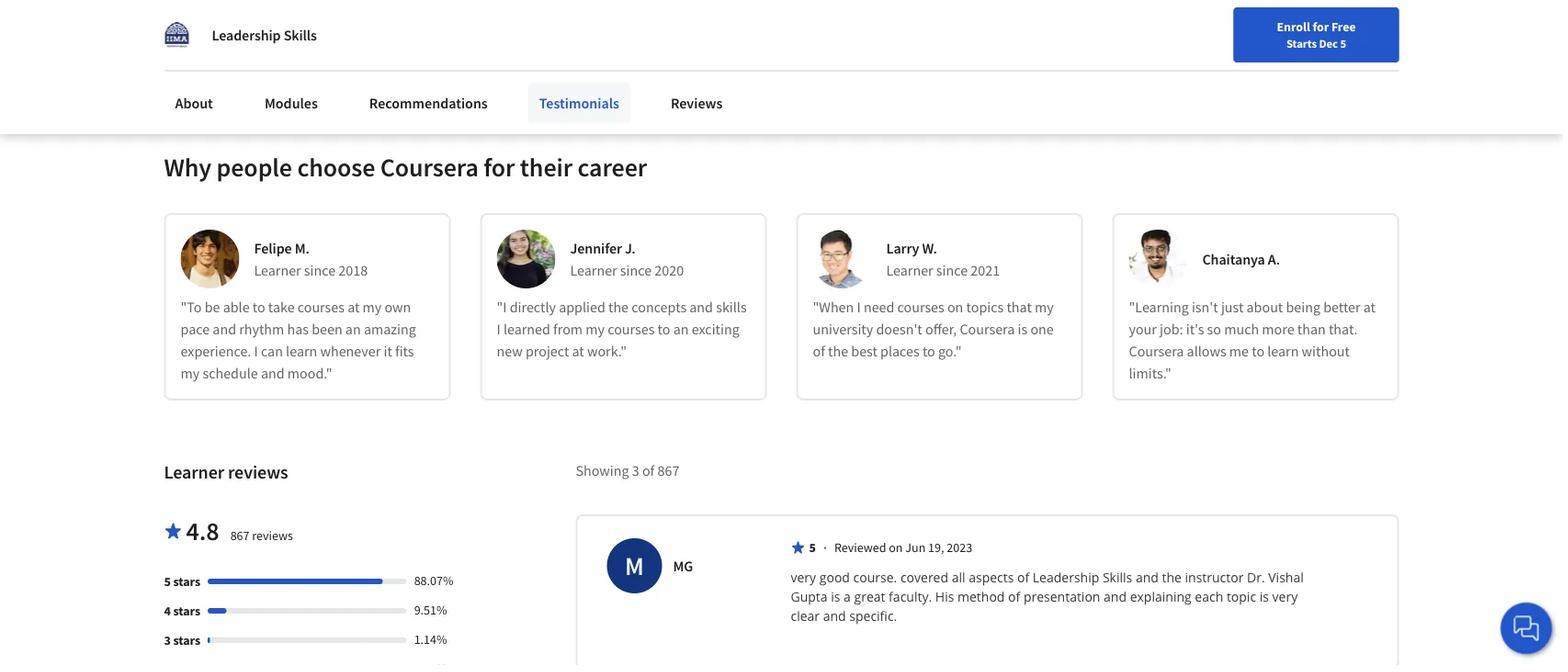 Task type: vqa. For each thing, say whether or not it's contained in the screenshot.
limits." on the bottom right of page
yes



Task type: locate. For each thing, give the bounding box(es) containing it.
1 horizontal spatial courses
[[608, 320, 655, 338]]

skills
[[284, 26, 317, 44], [1103, 569, 1133, 586]]

my left own
[[363, 298, 382, 316]]

explaining
[[1130, 588, 1192, 606]]

english
[[1211, 21, 1256, 39]]

to left go."
[[923, 342, 936, 360]]

0 horizontal spatial i
[[254, 342, 258, 360]]

to right the me
[[1252, 342, 1265, 360]]

faculty.
[[889, 588, 932, 606]]

since inside felipe m. learner since 2018
[[304, 261, 336, 279]]

learn down has
[[286, 342, 317, 360]]

stars up 4 stars
[[173, 573, 200, 590]]

867
[[658, 461, 680, 480], [230, 527, 250, 544]]

2 horizontal spatial 5
[[1341, 36, 1347, 51]]

1 horizontal spatial skills
[[1103, 569, 1133, 586]]

recommendations
[[369, 94, 488, 112]]

at inside "i directly applied the concepts and skills i learned from my courses to an exciting new project at work."
[[572, 342, 584, 360]]

1 vertical spatial skills
[[1103, 569, 1133, 586]]

coursera down topics
[[960, 320, 1015, 338]]

1 horizontal spatial 5
[[809, 539, 816, 556]]

coursera up limits."
[[1129, 342, 1184, 360]]

aspects
[[969, 569, 1014, 586]]

chaitanya
[[1203, 250, 1266, 268]]

1 vertical spatial more
[[1262, 320, 1295, 338]]

1 learn from the left
[[286, 342, 317, 360]]

since inside jennifer j. learner since 2020
[[620, 261, 652, 279]]

stars down 4 stars
[[173, 632, 200, 649]]

1 vertical spatial i
[[497, 320, 501, 338]]

i left need
[[857, 298, 861, 316]]

3 stars
[[164, 632, 200, 649]]

is
[[1018, 320, 1028, 338], [831, 588, 841, 606], [1260, 588, 1269, 606]]

2 horizontal spatial coursera
[[1129, 342, 1184, 360]]

learner inside larry w. learner since 2021
[[887, 261, 934, 279]]

1 vertical spatial 5
[[809, 539, 816, 556]]

leadership right show in the top left of the page
[[212, 26, 281, 44]]

2 vertical spatial the
[[1162, 569, 1182, 586]]

of down aspects
[[1008, 588, 1021, 606]]

2 vertical spatial stars
[[173, 632, 200, 649]]

i left can
[[254, 342, 258, 360]]

for
[[1313, 18, 1329, 35], [484, 151, 515, 183]]

1 horizontal spatial learn
[[1268, 342, 1299, 360]]

1 horizontal spatial is
[[1018, 320, 1028, 338]]

schedule
[[203, 364, 258, 382]]

just
[[1222, 298, 1244, 316]]

is left one
[[1018, 320, 1028, 338]]

vishal
[[1269, 569, 1304, 586]]

larry
[[887, 239, 920, 257]]

4
[[164, 603, 171, 619]]

and down can
[[261, 364, 285, 382]]

to down 'concepts'
[[658, 320, 671, 338]]

very down 'vishal'
[[1273, 588, 1298, 606]]

an up whenever at the left of page
[[346, 320, 361, 338]]

since down m. on the top left of the page
[[304, 261, 336, 279]]

doesn't
[[876, 320, 923, 338]]

of right aspects
[[1018, 569, 1030, 586]]

learner for larry
[[887, 261, 934, 279]]

show notifications image
[[1315, 23, 1337, 45]]

better
[[1324, 298, 1361, 316]]

my up one
[[1035, 298, 1054, 316]]

0 horizontal spatial is
[[831, 588, 841, 606]]

5 for 5 stars
[[164, 573, 171, 590]]

and up experience.
[[213, 320, 236, 338]]

0 vertical spatial i
[[857, 298, 861, 316]]

stars right 4
[[173, 603, 200, 619]]

1 vertical spatial stars
[[173, 603, 200, 619]]

without
[[1302, 342, 1350, 360]]

and up the exciting
[[690, 298, 713, 316]]

coursera inside "learning isn't just about being better at your job: it's so much more than that. coursera allows me to learn without limits."
[[1129, 342, 1184, 360]]

1 vertical spatial 3
[[164, 632, 171, 649]]

an inside "to be able to take courses at my own pace and rhythm has been an amazing experience. i can learn whenever it fits my schedule and mood."
[[346, 320, 361, 338]]

more down about
[[1262, 320, 1295, 338]]

3 right showing
[[632, 461, 640, 480]]

0 vertical spatial stars
[[173, 573, 200, 590]]

skills up explaining
[[1103, 569, 1133, 586]]

leadership up presentation
[[1033, 569, 1100, 586]]

the
[[609, 298, 629, 316], [828, 342, 849, 360], [1162, 569, 1182, 586]]

reviews right 4.8
[[252, 527, 293, 544]]

take
[[268, 298, 295, 316]]

coursera
[[380, 151, 479, 183], [960, 320, 1015, 338], [1129, 342, 1184, 360]]

3 down 4
[[164, 632, 171, 649]]

867 right showing
[[658, 461, 680, 480]]

of inside "when i need courses on topics that my university doesn't offer, coursera is one of the best places to go."
[[813, 342, 825, 360]]

0 horizontal spatial the
[[609, 298, 629, 316]]

2 vertical spatial 5
[[164, 573, 171, 590]]

all
[[952, 569, 966, 586]]

learner inside jennifer j. learner since 2020
[[570, 261, 617, 279]]

1 horizontal spatial an
[[673, 320, 689, 338]]

english button
[[1178, 0, 1289, 60]]

2 horizontal spatial at
[[1364, 298, 1376, 316]]

0 vertical spatial the
[[609, 298, 629, 316]]

0 horizontal spatial courses
[[298, 298, 345, 316]]

1 vertical spatial 867
[[230, 527, 250, 544]]

9.51%
[[414, 602, 447, 619]]

0 vertical spatial 3
[[632, 461, 640, 480]]

m
[[625, 550, 644, 582]]

"learning
[[1129, 298, 1189, 316]]

presentation
[[1024, 588, 1101, 606]]

1 vertical spatial on
[[889, 539, 903, 556]]

2 horizontal spatial i
[[857, 298, 861, 316]]

on left jun
[[889, 539, 903, 556]]

0 horizontal spatial very
[[791, 569, 816, 586]]

learn for has
[[286, 342, 317, 360]]

been
[[312, 320, 343, 338]]

is inside "when i need courses on topics that my university doesn't offer, coursera is one of the best places to go."
[[1018, 320, 1028, 338]]

more right '8' at left
[[222, 38, 251, 54]]

that.
[[1329, 320, 1358, 338]]

learn inside "to be able to take courses at my own pace and rhythm has been an amazing experience. i can learn whenever it fits my schedule and mood."
[[286, 342, 317, 360]]

leadership
[[212, 26, 281, 44], [1033, 569, 1100, 586]]

learner for felipe
[[254, 261, 301, 279]]

1 horizontal spatial i
[[497, 320, 501, 338]]

my up "work.""
[[586, 320, 605, 338]]

mg
[[673, 557, 693, 575]]

1 horizontal spatial more
[[1262, 320, 1295, 338]]

867 right 4.8
[[230, 527, 250, 544]]

the down university
[[828, 342, 849, 360]]

0 vertical spatial very
[[791, 569, 816, 586]]

my down experience.
[[181, 364, 200, 382]]

courses inside "i directly applied the concepts and skills i learned from my courses to an exciting new project at work."
[[608, 320, 655, 338]]

courses inside "to be able to take courses at my own pace and rhythm has been an amazing experience. i can learn whenever it fits my schedule and mood."
[[298, 298, 345, 316]]

0 vertical spatial skills
[[284, 26, 317, 44]]

1 horizontal spatial on
[[948, 298, 964, 316]]

0 vertical spatial on
[[948, 298, 964, 316]]

2 learn from the left
[[1268, 342, 1299, 360]]

0 vertical spatial for
[[1313, 18, 1329, 35]]

skills up modules
[[284, 26, 317, 44]]

2 vertical spatial i
[[254, 342, 258, 360]]

amazing
[[364, 320, 416, 338]]

0 vertical spatial coursera
[[380, 151, 479, 183]]

1 stars from the top
[[173, 573, 200, 590]]

it's
[[1186, 320, 1205, 338]]

0 vertical spatial leadership
[[212, 26, 281, 44]]

courses up been
[[298, 298, 345, 316]]

1 horizontal spatial coursera
[[960, 320, 1015, 338]]

starts
[[1287, 36, 1317, 51]]

0 horizontal spatial learn
[[286, 342, 317, 360]]

1 since from the left
[[304, 261, 336, 279]]

reviews link
[[660, 83, 734, 123]]

2018
[[339, 261, 368, 279]]

0 horizontal spatial 867
[[230, 527, 250, 544]]

i inside "i directly applied the concepts and skills i learned from my courses to an exciting new project at work."
[[497, 320, 501, 338]]

1 horizontal spatial very
[[1273, 588, 1298, 606]]

specific.
[[850, 607, 897, 625]]

None search field
[[262, 11, 703, 48]]

why people choose coursera for their career
[[164, 151, 647, 183]]

and inside "i directly applied the concepts and skills i learned from my courses to an exciting new project at work."
[[690, 298, 713, 316]]

so
[[1208, 320, 1222, 338]]

iima - iim ahmedabad image
[[164, 22, 190, 48]]

1 vertical spatial the
[[828, 342, 849, 360]]

on
[[948, 298, 964, 316], [889, 539, 903, 556]]

for up "dec" at top right
[[1313, 18, 1329, 35]]

learner down jennifer
[[570, 261, 617, 279]]

to up rhythm
[[253, 298, 265, 316]]

about
[[175, 94, 213, 112]]

"i
[[497, 298, 507, 316]]

felipe m. learner since 2018
[[254, 239, 368, 279]]

show 8 more
[[179, 38, 251, 54]]

0 horizontal spatial skills
[[284, 26, 317, 44]]

0 horizontal spatial 5
[[164, 573, 171, 590]]

at inside "to be able to take courses at my own pace and rhythm has been an amazing experience. i can learn whenever it fits my schedule and mood."
[[348, 298, 360, 316]]

i
[[857, 298, 861, 316], [497, 320, 501, 338], [254, 342, 258, 360]]

3 since from the left
[[937, 261, 968, 279]]

0 horizontal spatial at
[[348, 298, 360, 316]]

since
[[304, 261, 336, 279], [620, 261, 652, 279], [937, 261, 968, 279]]

0 horizontal spatial more
[[222, 38, 251, 54]]

1 vertical spatial very
[[1273, 588, 1298, 606]]

being
[[1286, 298, 1321, 316]]

coursera inside "when i need courses on topics that my university doesn't offer, coursera is one of the best places to go."
[[960, 320, 1015, 338]]

2 horizontal spatial since
[[937, 261, 968, 279]]

learner inside felipe m. learner since 2018
[[254, 261, 301, 279]]

2 horizontal spatial courses
[[898, 298, 945, 316]]

and
[[690, 298, 713, 316], [213, 320, 236, 338], [261, 364, 285, 382], [1136, 569, 1159, 586], [1104, 588, 1127, 606], [823, 607, 846, 625]]

stars for 5 stars
[[173, 573, 200, 590]]

coursera down 'recommendations' at the left top
[[380, 151, 479, 183]]

to inside "when i need courses on topics that my university doesn't offer, coursera is one of the best places to go."
[[923, 342, 936, 360]]

on inside "when i need courses on topics that my university doesn't offer, coursera is one of the best places to go."
[[948, 298, 964, 316]]

of
[[813, 342, 825, 360], [642, 461, 655, 480], [1018, 569, 1030, 586], [1008, 588, 1021, 606]]

learner
[[254, 261, 301, 279], [570, 261, 617, 279], [887, 261, 934, 279], [164, 461, 224, 484]]

learner down larry
[[887, 261, 934, 279]]

0 vertical spatial 5
[[1341, 36, 1347, 51]]

showing 3 of 867
[[576, 461, 680, 480]]

and down a
[[823, 607, 846, 625]]

2 stars from the top
[[173, 603, 200, 619]]

learn for more
[[1268, 342, 1299, 360]]

since down j.
[[620, 261, 652, 279]]

gupta
[[791, 588, 828, 606]]

at
[[348, 298, 360, 316], [1364, 298, 1376, 316], [572, 342, 584, 360]]

0 horizontal spatial leadership
[[212, 26, 281, 44]]

1 horizontal spatial at
[[572, 342, 584, 360]]

rhythm
[[239, 320, 284, 338]]

modules link
[[254, 83, 329, 123]]

since for w.
[[937, 261, 968, 279]]

is down dr.
[[1260, 588, 1269, 606]]

1 an from the left
[[346, 320, 361, 338]]

at inside "learning isn't just about being better at your job: it's so much more than that. coursera allows me to learn without limits."
[[1364, 298, 1376, 316]]

1 horizontal spatial since
[[620, 261, 652, 279]]

1 horizontal spatial 867
[[658, 461, 680, 480]]

at down from
[[572, 342, 584, 360]]

since inside larry w. learner since 2021
[[937, 261, 968, 279]]

on up offer,
[[948, 298, 964, 316]]

courses up "work.""
[[608, 320, 655, 338]]

each
[[1195, 588, 1224, 606]]

me
[[1230, 342, 1249, 360]]

chaitanya a.
[[1203, 250, 1280, 268]]

job:
[[1160, 320, 1184, 338]]

2 horizontal spatial the
[[1162, 569, 1182, 586]]

of down university
[[813, 342, 825, 360]]

jennifer j. learner since 2020
[[570, 239, 684, 279]]

at right better
[[1364, 298, 1376, 316]]

topics
[[967, 298, 1004, 316]]

since for m.
[[304, 261, 336, 279]]

new
[[497, 342, 523, 360]]

2 since from the left
[[620, 261, 652, 279]]

1 vertical spatial coursera
[[960, 320, 1015, 338]]

5 right "dec" at top right
[[1341, 36, 1347, 51]]

0 horizontal spatial for
[[484, 151, 515, 183]]

0 vertical spatial reviews
[[228, 461, 288, 484]]

the right applied
[[609, 298, 629, 316]]

reviewed
[[835, 539, 887, 556]]

stars
[[173, 573, 200, 590], [173, 603, 200, 619], [173, 632, 200, 649]]

1 horizontal spatial the
[[828, 342, 849, 360]]

1 vertical spatial reviews
[[252, 527, 293, 544]]

since down w.
[[937, 261, 968, 279]]

the up explaining
[[1162, 569, 1182, 586]]

at for courses
[[348, 298, 360, 316]]

5 left reviewed
[[809, 539, 816, 556]]

2 vertical spatial coursera
[[1129, 342, 1184, 360]]

1 vertical spatial leadership
[[1033, 569, 1100, 586]]

a.
[[1268, 250, 1280, 268]]

courses
[[298, 298, 345, 316], [898, 298, 945, 316], [608, 320, 655, 338]]

at down 2018
[[348, 298, 360, 316]]

1 horizontal spatial for
[[1313, 18, 1329, 35]]

is left a
[[831, 588, 841, 606]]

2021
[[971, 261, 1000, 279]]

3 stars from the top
[[173, 632, 200, 649]]

and left explaining
[[1104, 588, 1127, 606]]

for left their
[[484, 151, 515, 183]]

0 horizontal spatial coursera
[[380, 151, 479, 183]]

"to
[[181, 298, 202, 316]]

it
[[384, 342, 392, 360]]

enroll
[[1277, 18, 1311, 35]]

0 horizontal spatial on
[[889, 539, 903, 556]]

show
[[179, 38, 210, 54]]

about link
[[164, 83, 224, 123]]

1 horizontal spatial leadership
[[1033, 569, 1100, 586]]

one
[[1031, 320, 1054, 338]]

courses up offer,
[[898, 298, 945, 316]]

reviews for 867 reviews
[[252, 527, 293, 544]]

0 vertical spatial more
[[222, 38, 251, 54]]

very up gupta
[[791, 569, 816, 586]]

0 horizontal spatial since
[[304, 261, 336, 279]]

learn down than
[[1268, 342, 1299, 360]]

an down 'concepts'
[[673, 320, 689, 338]]

2 an from the left
[[673, 320, 689, 338]]

larry w. learner since 2021
[[887, 239, 1000, 279]]

5 up 4
[[164, 573, 171, 590]]

learn inside "learning isn't just about being better at your job: it's so much more than that. coursera allows me to learn without limits."
[[1268, 342, 1299, 360]]

testimonials link
[[528, 83, 631, 123]]

reviews up 867 reviews
[[228, 461, 288, 484]]

reviews
[[228, 461, 288, 484], [252, 527, 293, 544]]

i down "i
[[497, 320, 501, 338]]

learner down felipe
[[254, 261, 301, 279]]

concepts
[[632, 298, 687, 316]]

0 horizontal spatial an
[[346, 320, 361, 338]]



Task type: describe. For each thing, give the bounding box(es) containing it.
chat with us image
[[1512, 614, 1542, 643]]

experience.
[[181, 342, 251, 360]]

dr.
[[1247, 569, 1265, 586]]

"when i need courses on topics that my university doesn't offer, coursera is one of the best places to go."
[[813, 298, 1054, 360]]

w.
[[922, 239, 938, 257]]

reviews
[[671, 94, 723, 112]]

need
[[864, 298, 895, 316]]

since for j.
[[620, 261, 652, 279]]

show 8 more button
[[164, 29, 266, 62]]

5 stars
[[164, 573, 200, 590]]

very good course. covered all aspects of leadership skills and the instructor dr. vishal gupta is a great faculty. his method of presentation and explaining each topic is very clear and specific.
[[791, 569, 1308, 625]]

fits
[[395, 342, 414, 360]]

jennifer
[[570, 239, 622, 257]]

testimonials
[[539, 94, 620, 112]]

career
[[578, 151, 647, 183]]

8
[[212, 38, 219, 54]]

to inside "to be able to take courses at my own pace and rhythm has been an amazing experience. i can learn whenever it fits my schedule and mood."
[[253, 298, 265, 316]]

the inside "when i need courses on topics that my university doesn't offer, coursera is one of the best places to go."
[[828, 342, 849, 360]]

867 reviews
[[230, 527, 293, 544]]

to inside "learning isn't just about being better at your job: it's so much more than that. coursera allows me to learn without limits."
[[1252, 342, 1265, 360]]

has
[[287, 320, 309, 338]]

my inside "when i need courses on topics that my university doesn't offer, coursera is one of the best places to go."
[[1035, 298, 1054, 316]]

course.
[[854, 569, 897, 586]]

"when
[[813, 298, 854, 316]]

work."
[[587, 342, 627, 360]]

project
[[526, 342, 569, 360]]

about
[[1247, 298, 1283, 316]]

2023
[[947, 539, 973, 556]]

j.
[[625, 239, 636, 257]]

1 vertical spatial for
[[484, 151, 515, 183]]

0 horizontal spatial 3
[[164, 632, 171, 649]]

1 horizontal spatial 3
[[632, 461, 640, 480]]

88.07%
[[414, 573, 454, 589]]

clear
[[791, 607, 820, 625]]

learner up 4.8
[[164, 461, 224, 484]]

more inside "learning isn't just about being better at your job: it's so much more than that. coursera allows me to learn without limits."
[[1262, 320, 1295, 338]]

0 vertical spatial 867
[[658, 461, 680, 480]]

learned
[[504, 320, 551, 338]]

i inside "when i need courses on topics that my university doesn't offer, coursera is one of the best places to go."
[[857, 298, 861, 316]]

1.14%
[[414, 631, 447, 648]]

skills inside very good course. covered all aspects of leadership skills and the instructor dr. vishal gupta is a great faculty. his method of presentation and explaining each topic is very clear and specific.
[[1103, 569, 1133, 586]]

university
[[813, 320, 874, 338]]

a
[[844, 588, 851, 606]]

can
[[261, 342, 283, 360]]

and up explaining
[[1136, 569, 1159, 586]]

directly
[[510, 298, 556, 316]]

4.8
[[186, 515, 219, 547]]

reviews for learner reviews
[[228, 461, 288, 484]]

2 horizontal spatial is
[[1260, 588, 1269, 606]]

go."
[[938, 342, 962, 360]]

the inside "i directly applied the concepts and skills i learned from my courses to an exciting new project at work."
[[609, 298, 629, 316]]

allows
[[1187, 342, 1227, 360]]

topic
[[1227, 588, 1257, 606]]

great
[[854, 588, 886, 606]]

collection element
[[153, 0, 1411, 92]]

at for better
[[1364, 298, 1376, 316]]

enroll for free starts dec 5
[[1277, 18, 1356, 51]]

stars for 3 stars
[[173, 632, 200, 649]]

"learning isn't just about being better at your job: it's so much more than that. coursera allows me to learn without limits."
[[1129, 298, 1376, 382]]

isn't
[[1192, 298, 1219, 316]]

reviewed on jun 19, 2023
[[835, 539, 973, 556]]

mood."
[[288, 364, 332, 382]]

of right showing
[[642, 461, 655, 480]]

best
[[851, 342, 878, 360]]

why
[[164, 151, 212, 183]]

5 for 5
[[809, 539, 816, 556]]

the inside very good course. covered all aspects of leadership skills and the instructor dr. vishal gupta is a great faculty. his method of presentation and explaining each topic is very clear and specific.
[[1162, 569, 1182, 586]]

leadership skills
[[212, 26, 317, 44]]

19,
[[928, 539, 945, 556]]

method
[[958, 588, 1005, 606]]

modules
[[265, 94, 318, 112]]

able
[[223, 298, 250, 316]]

m.
[[295, 239, 310, 257]]

to inside "i directly applied the concepts and skills i learned from my courses to an exciting new project at work."
[[658, 320, 671, 338]]

whenever
[[320, 342, 381, 360]]

much
[[1225, 320, 1259, 338]]

felipe
[[254, 239, 292, 257]]

for inside enroll for free starts dec 5
[[1313, 18, 1329, 35]]

showing
[[576, 461, 629, 480]]

jun
[[906, 539, 926, 556]]

limits."
[[1129, 364, 1172, 382]]

good
[[820, 569, 850, 586]]

your
[[1129, 320, 1157, 338]]

own
[[385, 298, 411, 316]]

4 stars
[[164, 603, 200, 619]]

learner for jennifer
[[570, 261, 617, 279]]

skills
[[716, 298, 747, 316]]

be
[[205, 298, 220, 316]]

free
[[1332, 18, 1356, 35]]

"i directly applied the concepts and skills i learned from my courses to an exciting new project at work."
[[497, 298, 747, 360]]

courses inside "when i need courses on topics that my university doesn't offer, coursera is one of the best places to go."
[[898, 298, 945, 316]]

more inside button
[[222, 38, 251, 54]]

his
[[936, 588, 954, 606]]

an inside "i directly applied the concepts and skills i learned from my courses to an exciting new project at work."
[[673, 320, 689, 338]]

recommendations link
[[358, 83, 499, 123]]

5 inside enroll for free starts dec 5
[[1341, 36, 1347, 51]]

than
[[1298, 320, 1326, 338]]

leadership inside very good course. covered all aspects of leadership skills and the instructor dr. vishal gupta is a great faculty. his method of presentation and explaining each topic is very clear and specific.
[[1033, 569, 1100, 586]]

i inside "to be able to take courses at my own pace and rhythm has been an amazing experience. i can learn whenever it fits my schedule and mood."
[[254, 342, 258, 360]]

from
[[553, 320, 583, 338]]

stars for 4 stars
[[173, 603, 200, 619]]

my inside "i directly applied the concepts and skills i learned from my courses to an exciting new project at work."
[[586, 320, 605, 338]]



